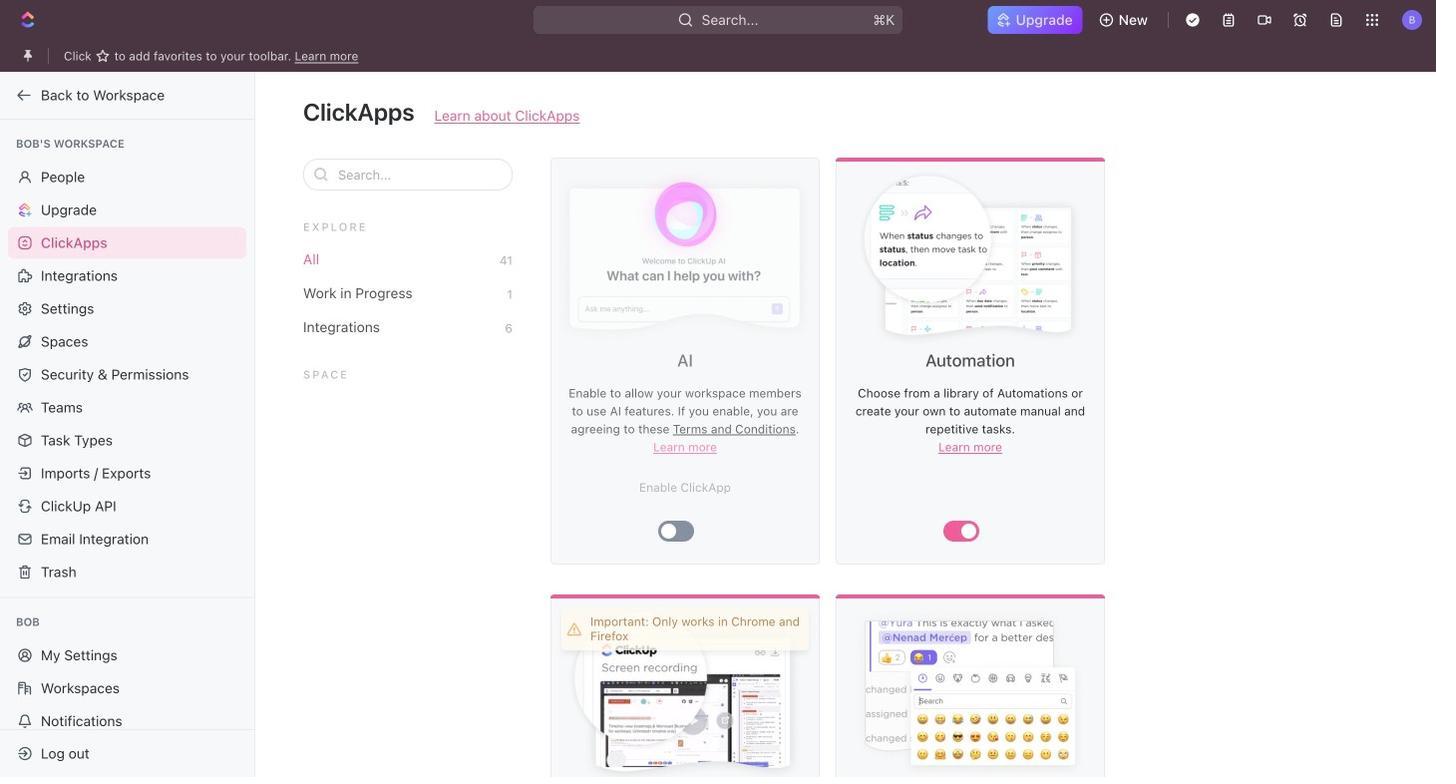 Task type: locate. For each thing, give the bounding box(es) containing it.
Search... text field
[[338, 160, 502, 190]]



Task type: vqa. For each thing, say whether or not it's contained in the screenshot.
✨ for ✨ Template Guide
no



